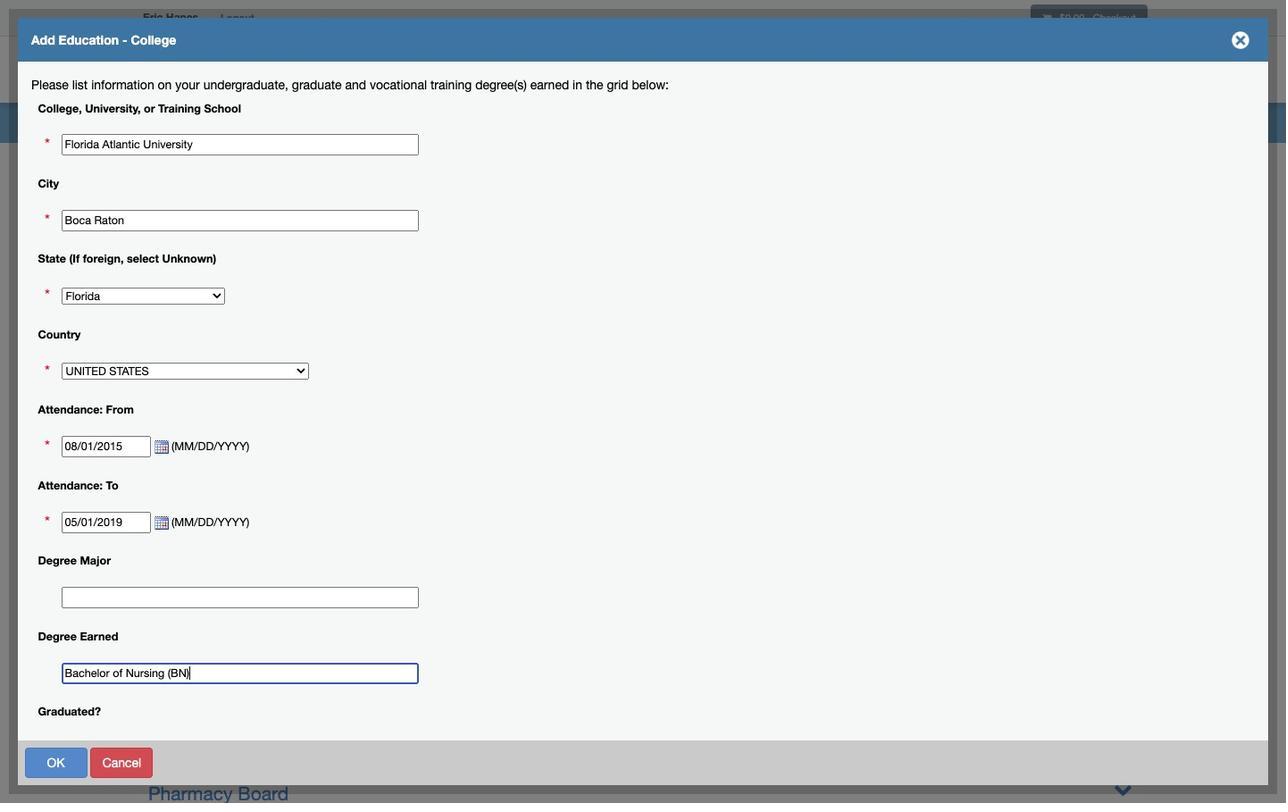 Task type: describe. For each thing, give the bounding box(es) containing it.
degree for degree major
[[38, 554, 77, 568]]

2 start link from the top
[[139, 655, 166, 669]]

select
[[127, 252, 159, 266]]

checkout
[[1093, 12, 1136, 23]]

college, for please list information on your undergraduate, graduate and vocational training degree(s) earned in the grid below:
[[38, 101, 82, 115]]

agency
[[238, 290, 300, 312]]

earned
[[530, 78, 569, 92]]

hanes
[[166, 11, 198, 24]]

* down city
[[45, 211, 50, 229]]

list
[[72, 78, 88, 92]]

application inside registered nurse(rn) application instructions
[[45, 109, 107, 123]]

nurse(rn)
[[108, 91, 166, 105]]

logout link
[[207, 0, 268, 36]]

state
[[38, 252, 66, 266]]

lpn
[[316, 526, 352, 548]]

(high
[[415, 203, 444, 217]]

City text field
[[61, 210, 419, 231]]

date of birth
[[45, 418, 115, 432]]

degree for degree earned
[[38, 630, 77, 643]]

2 advanced practice nurse from the top
[[213, 683, 355, 697]]

information
[[91, 78, 154, 92]]

military
[[45, 155, 85, 169]]

registered professional nurse
[[31, 32, 260, 47]]

major
[[80, 554, 111, 568]]

graduated
[[302, 230, 356, 243]]

corporation
[[220, 497, 320, 518]]

action for college, university, or training school
[[254, 355, 289, 369]]

on
[[158, 78, 172, 92]]

military status
[[45, 155, 124, 169]]

nursing board (rn, lpn & apn) link
[[148, 526, 417, 548]]

public
[[45, 309, 79, 323]]

* down country
[[45, 362, 50, 380]]

college, university, or training school for action
[[299, 355, 502, 369]]

my
[[934, 65, 951, 78]]

* down attendance: to
[[45, 513, 50, 530]]

please list information on your undergraduate, graduate and vocational training degree(s) earned in the grid below:
[[31, 78, 669, 92]]

status
[[88, 155, 124, 169]]

unknown)
[[162, 252, 216, 266]]

occupational therapy board
[[148, 753, 389, 775]]

type
[[388, 203, 412, 217]]

college, for action
[[299, 355, 343, 369]]

vocational
[[370, 78, 427, 92]]

-
[[122, 32, 127, 47]]

location
[[104, 555, 153, 569]]

degree major
[[38, 554, 111, 568]]

1 advanced practice nurse from the top
[[213, 655, 355, 669]]

limited liability company link
[[148, 408, 366, 430]]

0 vertical spatial nursing
[[107, 509, 151, 524]]

fields marked with an asterisk * are required.
[[219, 121, 488, 137]]

from
[[106, 403, 134, 417]]

contractor
[[482, 379, 571, 400]]

undergraduate,
[[203, 78, 289, 92]]

education up fields
[[219, 78, 275, 92]]

detective,
[[148, 379, 232, 400]]

1 nurse from the top
[[322, 655, 355, 669]]

country
[[38, 328, 81, 341]]

Degree Earned text field
[[61, 663, 419, 684]]

1 vertical spatial or
[[490, 203, 501, 217]]

2 vertical spatial information
[[104, 600, 168, 615]]

contact
[[77, 264, 122, 278]]

chevron down image
[[1114, 780, 1133, 799]]

& inside dental board detective, security, fingerprint & alarm contractor board limited liability company massage therapy board
[[411, 379, 422, 400]]

$0.00 checkout
[[1057, 12, 1136, 23]]

3 start from the top
[[139, 683, 166, 697]]

advanced for 1st start link from the bottom
[[213, 683, 269, 697]]

Degree Major text field
[[61, 587, 419, 609]]

1 vertical spatial education information
[[45, 600, 168, 615]]

method
[[111, 200, 154, 214]]

College, University, or Training School text field
[[61, 134, 419, 156]]

(mm/dd/yyyy) for attendance: from text box
[[168, 440, 259, 453]]

1 practice from the top
[[273, 655, 319, 669]]

accounting board architecture board collection agency board
[[148, 231, 356, 312]]

(if
[[69, 252, 80, 266]]

an
[[335, 121, 350, 137]]

1 start from the top
[[139, 599, 166, 614]]

school for action
[[465, 355, 502, 369]]

25. please list information on your undergraduate, graduate and vocational training degree(s) earned in the grid below: element
[[249, 349, 1221, 403]]

attendance: for attendance: from
[[38, 403, 103, 417]]

education down temporary on the left bottom of the page
[[45, 555, 101, 569]]

architecture
[[148, 261, 249, 282]]

liability
[[215, 408, 279, 430]]

my account
[[934, 65, 1005, 78]]

1 horizontal spatial school
[[347, 203, 384, 217]]

occupational therapy board link
[[148, 753, 389, 775]]

school for please list information on your undergraduate, graduate and vocational training degree(s) earned in the grid below:
[[204, 101, 241, 115]]

graduated?
[[38, 705, 101, 718]]

fields
[[219, 121, 254, 137]]

nursing for nursing board
[[213, 599, 256, 614]]

(mm/dd/yyyy) for the attendance: to text field
[[168, 515, 259, 529]]

primary school type (high school, or ged)
[[302, 203, 532, 217]]

nursing board
[[213, 599, 294, 614]]

registered
[[45, 91, 105, 105]]

marked
[[258, 121, 303, 137]]

your
[[175, 78, 200, 92]]

addresses
[[45, 327, 104, 341]]

graduate
[[292, 78, 342, 92]]

education up degree earned
[[45, 600, 101, 615]]

security,
[[238, 379, 310, 400]]

* down date
[[45, 437, 50, 455]]

2 nurse from the top
[[322, 683, 355, 697]]

degree earned
[[38, 630, 118, 643]]

close window image
[[1227, 26, 1255, 54]]

home
[[874, 65, 906, 78]]



Task type: locate. For each thing, give the bounding box(es) containing it.
0 vertical spatial college,
[[38, 101, 82, 115]]

information
[[279, 78, 342, 92], [97, 373, 160, 387], [104, 600, 168, 615]]

required.
[[435, 121, 488, 137]]

0 horizontal spatial college,
[[38, 101, 82, 115]]

college, inside 25. please list information on your undergraduate, graduate and vocational training degree(s) earned in the grid below: element
[[299, 355, 343, 369]]

fingerprint
[[315, 379, 405, 400]]

company
[[284, 408, 366, 430]]

1 vertical spatial &
[[357, 526, 369, 548]]

nurse
[[322, 655, 355, 669], [322, 683, 355, 697]]

1 vertical spatial (mm/dd/yyyy)
[[168, 515, 259, 529]]

medical
[[148, 497, 214, 518]]

$0.00
[[1060, 12, 1085, 23]]

0 vertical spatial therapy
[[230, 438, 298, 459]]

attendance: for attendance: to
[[38, 479, 103, 492]]

2 practice from the top
[[273, 683, 319, 697]]

architecture board link
[[148, 261, 305, 282]]

* left are
[[404, 121, 409, 137]]

limited
[[148, 408, 210, 430]]

add education - college
[[31, 32, 176, 47]]

information down location
[[104, 600, 168, 615]]

0 vertical spatial college, university, or training school
[[38, 101, 241, 115]]

action
[[254, 203, 289, 217], [254, 355, 289, 369]]

1 vertical spatial training
[[419, 355, 462, 369]]

0 vertical spatial application
[[45, 109, 107, 123]]

school inside 25. please list information on your undergraduate, graduate and vocational training degree(s) earned in the grid below: element
[[465, 355, 502, 369]]

registered
[[31, 32, 112, 47]]

university, down the information
[[85, 101, 141, 115]]

1 attendance: from the top
[[38, 403, 103, 417]]

with
[[307, 121, 332, 137]]

degree left earned
[[38, 630, 77, 643]]

or left ged)
[[490, 203, 501, 217]]

advanced up occupational therapy board
[[213, 683, 269, 697]]

1 advanced from the top
[[213, 655, 269, 669]]

action for primary school type (high school, or ged)
[[254, 203, 289, 217]]

1 horizontal spatial or
[[405, 355, 416, 369]]

or for action
[[405, 355, 416, 369]]

advanced practice nurse
[[213, 655, 355, 669], [213, 683, 355, 697]]

are
[[413, 121, 432, 137]]

0 vertical spatial school
[[204, 101, 241, 115]]

temporary nursing permit
[[45, 509, 190, 524]]

1 vertical spatial practice
[[273, 683, 319, 697]]

0 vertical spatial or
[[144, 101, 155, 115]]

training down your
[[158, 101, 201, 115]]

account
[[954, 65, 1005, 78]]

0 horizontal spatial education information
[[45, 600, 168, 615]]

advanced practice nurse down nursing board
[[213, 655, 355, 669]]

1 horizontal spatial training
[[419, 355, 462, 369]]

0 horizontal spatial &
[[357, 526, 369, 548]]

dental
[[148, 349, 202, 371]]

1 horizontal spatial and
[[345, 78, 366, 92]]

permit
[[154, 509, 190, 524]]

training
[[431, 78, 472, 92]]

0 vertical spatial university,
[[85, 101, 141, 115]]

1 vertical spatial start link
[[139, 655, 166, 669]]

1 vertical spatial attendance:
[[38, 479, 103, 492]]

authorization for third- party contact
[[45, 246, 173, 278]]

nursing board (rn, lpn & apn)
[[148, 526, 417, 548]]

1 vertical spatial college, university, or training school
[[299, 355, 502, 369]]

for
[[122, 246, 137, 260]]

0 horizontal spatial university,
[[85, 101, 141, 115]]

action up security,
[[254, 355, 289, 369]]

education
[[59, 32, 119, 47], [219, 78, 275, 92], [45, 555, 101, 569], [45, 600, 101, 615]]

training
[[158, 101, 201, 115], [419, 355, 462, 369]]

school
[[204, 101, 241, 115], [347, 203, 384, 217], [465, 355, 502, 369]]

education location
[[45, 555, 153, 569]]

collection agency board link
[[148, 290, 356, 312]]

0 vertical spatial advanced
[[213, 655, 269, 669]]

degree left the major
[[38, 554, 77, 568]]

online services link
[[1020, 40, 1152, 103]]

information up from
[[97, 373, 160, 387]]

university, inside 25. please list information on your undergraduate, graduate and vocational training degree(s) earned in the grid below: element
[[346, 355, 401, 369]]

2 degree from the top
[[38, 630, 77, 643]]

application down city
[[45, 200, 107, 214]]

school up fields
[[204, 101, 241, 115]]

1 degree from the top
[[38, 554, 77, 568]]

Attendance: To text field
[[61, 512, 151, 533]]

2 (mm/dd/yyyy) from the top
[[168, 515, 259, 529]]

or down the information
[[144, 101, 155, 115]]

instructions
[[111, 109, 176, 123]]

medical corporation link
[[148, 497, 320, 518]]

attendance: to
[[38, 479, 118, 492]]

& right lpn
[[357, 526, 369, 548]]

action inside 25. please list information on your undergraduate, graduate and vocational training degree(s) earned in the grid below: element
[[254, 355, 289, 369]]

shopping cart image
[[1043, 13, 1052, 23]]

& left 'alarm'
[[411, 379, 422, 400]]

dental board detective, security, fingerprint & alarm contractor board limited liability company massage therapy board
[[148, 349, 627, 459]]

attendance: up of
[[38, 403, 103, 417]]

nursing for nursing board (rn, lpn & apn)
[[148, 526, 213, 548]]

eric hanes
[[143, 11, 198, 24]]

0 vertical spatial attendance:
[[38, 403, 103, 417]]

2 vertical spatial start link
[[139, 683, 166, 697]]

2 start from the top
[[139, 655, 166, 669]]

1 application from the top
[[45, 109, 107, 123]]

action up delete this row image
[[254, 203, 289, 217]]

1 horizontal spatial university,
[[346, 355, 401, 369]]

0 horizontal spatial or
[[144, 101, 155, 115]]

2 advanced from the top
[[213, 683, 269, 697]]

personal
[[45, 373, 94, 387]]

apn)
[[374, 526, 417, 548]]

1 vertical spatial school
[[347, 203, 384, 217]]

information up with
[[279, 78, 342, 92]]

0 vertical spatial and
[[345, 78, 366, 92]]

0 horizontal spatial and
[[83, 309, 104, 323]]

(rn,
[[274, 526, 311, 548]]

0 horizontal spatial college, university, or training school
[[38, 101, 241, 115]]

foreign,
[[83, 252, 124, 266]]

advanced down nursing board
[[213, 655, 269, 669]]

practice up occupational therapy board
[[273, 683, 319, 697]]

0 horizontal spatial training
[[158, 101, 201, 115]]

0 vertical spatial &
[[411, 379, 422, 400]]

24. please list information on your primary school education in the grid below: element
[[249, 197, 1153, 251]]

university,
[[85, 101, 141, 115], [346, 355, 401, 369]]

or for please list information on your undergraduate, graduate and vocational training degree(s) earned in the grid below:
[[144, 101, 155, 115]]

and right "graduate"
[[345, 78, 366, 92]]

and inside the public and mailing addresses
[[83, 309, 104, 323]]

1 horizontal spatial college, university, or training school
[[299, 355, 502, 369]]

2 horizontal spatial school
[[465, 355, 502, 369]]

1 horizontal spatial college,
[[299, 355, 343, 369]]

training up 'alarm'
[[419, 355, 462, 369]]

therapy inside dental board detective, security, fingerprint & alarm contractor board limited liability company massage therapy board
[[230, 438, 298, 459]]

or up detective, security, fingerprint & alarm contractor board link
[[405, 355, 416, 369]]

2 horizontal spatial or
[[490, 203, 501, 217]]

attendance: up temporary on the left bottom of the page
[[38, 479, 103, 492]]

alarm
[[428, 379, 476, 400]]

massage therapy board link
[[148, 438, 354, 459]]

illinois department of financial and professional regulation image
[[134, 40, 541, 97]]

training for action
[[419, 355, 462, 369]]

1 vertical spatial information
[[97, 373, 160, 387]]

1 vertical spatial application
[[45, 200, 107, 214]]

college, university, or training school up detective, security, fingerprint & alarm contractor board link
[[299, 355, 502, 369]]

practice down nursing board
[[273, 655, 319, 669]]

attendance: from
[[38, 403, 134, 417]]

board
[[249, 231, 299, 253], [255, 261, 305, 282], [306, 290, 356, 312], [207, 349, 258, 371], [577, 379, 627, 400], [303, 438, 354, 459], [218, 526, 269, 548], [260, 599, 294, 614], [338, 753, 389, 775]]

mailing
[[107, 309, 148, 323]]

university, up fingerprint
[[346, 355, 401, 369]]

1 vertical spatial start
[[139, 655, 166, 669]]

0 vertical spatial start link
[[139, 599, 166, 614]]

ged)
[[504, 203, 532, 217]]

0 horizontal spatial school
[[204, 101, 241, 115]]

please
[[31, 78, 69, 92]]

0 vertical spatial advanced practice nurse
[[213, 655, 355, 669]]

of
[[74, 418, 85, 432]]

1 vertical spatial advanced practice nurse
[[213, 683, 355, 697]]

0 vertical spatial (mm/dd/yyyy)
[[168, 440, 259, 453]]

college, university, or training school down the information
[[38, 101, 241, 115]]

1 horizontal spatial education information
[[219, 78, 342, 92]]

2 action from the top
[[254, 355, 289, 369]]

1 vertical spatial university,
[[346, 355, 401, 369]]

college, university, or training school for please list information on your undergraduate, graduate and vocational training degree(s) earned in the grid below:
[[38, 101, 241, 115]]

* down graduated?
[[45, 739, 50, 757]]

online services
[[1034, 65, 1129, 78]]

1 (mm/dd/yyyy) from the top
[[168, 440, 259, 453]]

occupational
[[148, 753, 260, 775]]

the
[[586, 78, 604, 92]]

nursing down 'permit'
[[148, 526, 213, 548]]

None image field
[[151, 441, 168, 455], [151, 516, 168, 530], [151, 441, 168, 455], [151, 516, 168, 530]]

* up military at the top left
[[45, 135, 50, 153]]

3 start link from the top
[[139, 683, 166, 697]]

education information up marked
[[219, 78, 342, 92]]

1 action from the top
[[254, 203, 289, 217]]

edit this row image
[[275, 232, 293, 244]]

1 vertical spatial degree
[[38, 630, 77, 643]]

advanced practice nurse up occupational therapy board link
[[213, 683, 355, 697]]

add
[[31, 32, 55, 47]]

0 vertical spatial action
[[254, 203, 289, 217]]

college, down please on the left
[[38, 101, 82, 115]]

college, university, or training school
[[38, 101, 241, 115], [299, 355, 502, 369]]

application down registered
[[45, 109, 107, 123]]

dental board link
[[148, 349, 258, 371]]

1 vertical spatial action
[[254, 355, 289, 369]]

party
[[45, 264, 74, 278]]

school left type
[[347, 203, 384, 217]]

education information up earned
[[45, 600, 168, 615]]

asterisk
[[353, 121, 401, 137]]

* up public
[[45, 286, 50, 304]]

0 vertical spatial start
[[139, 599, 166, 614]]

0 vertical spatial information
[[279, 78, 342, 92]]

Attendance: From text field
[[61, 436, 151, 458]]

2 vertical spatial start
[[139, 683, 166, 697]]

2 vertical spatial school
[[465, 355, 502, 369]]

2 vertical spatial or
[[405, 355, 416, 369]]

college, university, or training school inside 25. please list information on your undergraduate, graduate and vocational training degree(s) earned in the grid below: element
[[299, 355, 502, 369]]

1 vertical spatial and
[[83, 309, 104, 323]]

authorization
[[45, 246, 118, 260]]

start
[[139, 599, 166, 614], [139, 655, 166, 669], [139, 683, 166, 697]]

school,
[[447, 203, 487, 217]]

city
[[38, 177, 59, 190]]

nursing up degree earned text field
[[213, 599, 256, 614]]

1 vertical spatial nursing
[[148, 526, 213, 548]]

registered nurse(rn) application instructions
[[45, 91, 176, 123]]

delete this row image
[[254, 231, 269, 245]]

2 vertical spatial nursing
[[213, 599, 256, 614]]

1 start link from the top
[[139, 599, 166, 614]]

personal information
[[45, 373, 160, 387]]

*
[[404, 121, 409, 137], [45, 135, 50, 153], [45, 211, 50, 229], [45, 286, 50, 304], [45, 362, 50, 380], [45, 437, 50, 455], [45, 513, 50, 530], [45, 739, 50, 757]]

1 vertical spatial advanced
[[213, 683, 269, 697]]

degree
[[38, 554, 77, 568], [38, 630, 77, 643]]

2 attendance: from the top
[[38, 479, 103, 492]]

below:
[[632, 78, 669, 92]]

0 vertical spatial education information
[[219, 78, 342, 92]]

nursing down to at the left bottom of the page
[[107, 509, 151, 524]]

primary
[[302, 203, 344, 217]]

third-
[[140, 246, 173, 260]]

0 vertical spatial nurse
[[322, 655, 355, 669]]

birth
[[89, 418, 115, 432]]

1 vertical spatial college,
[[299, 355, 343, 369]]

0 vertical spatial practice
[[273, 655, 319, 669]]

0 vertical spatial degree
[[38, 554, 77, 568]]

medical corporation
[[148, 497, 320, 518]]

grid
[[607, 78, 629, 92]]

university, for please list information on your undergraduate, graduate and vocational training degree(s) earned in the grid below:
[[85, 101, 141, 115]]

training for please list information on your undergraduate, graduate and vocational training degree(s) earned in the grid below:
[[158, 101, 201, 115]]

0 vertical spatial training
[[158, 101, 201, 115]]

education left the -
[[59, 32, 119, 47]]

college, up fingerprint
[[299, 355, 343, 369]]

2 application from the top
[[45, 200, 107, 214]]

close window image
[[1227, 26, 1255, 54]]

1 vertical spatial therapy
[[265, 753, 333, 775]]

None button
[[25, 747, 87, 778], [91, 747, 153, 778], [226, 747, 297, 778], [300, 747, 350, 778], [1137, 747, 1248, 778], [25, 747, 87, 778], [91, 747, 153, 778], [226, 747, 297, 778], [300, 747, 350, 778], [1137, 747, 1248, 778]]

university, for action
[[346, 355, 401, 369]]

and up addresses
[[83, 309, 104, 323]]

1 horizontal spatial &
[[411, 379, 422, 400]]

online
[[1034, 65, 1072, 78]]

earned
[[80, 630, 118, 643]]

school up 'alarm'
[[465, 355, 502, 369]]

advanced for 2nd start link from the bottom of the page
[[213, 655, 269, 669]]

eric
[[143, 11, 163, 24]]

temporary
[[45, 509, 104, 524]]

action inside "24. please list information on your primary school education in the grid below:" element
[[254, 203, 289, 217]]

1 vertical spatial nurse
[[322, 683, 355, 697]]



Task type: vqa. For each thing, say whether or not it's contained in the screenshot.
rightmost licensure
no



